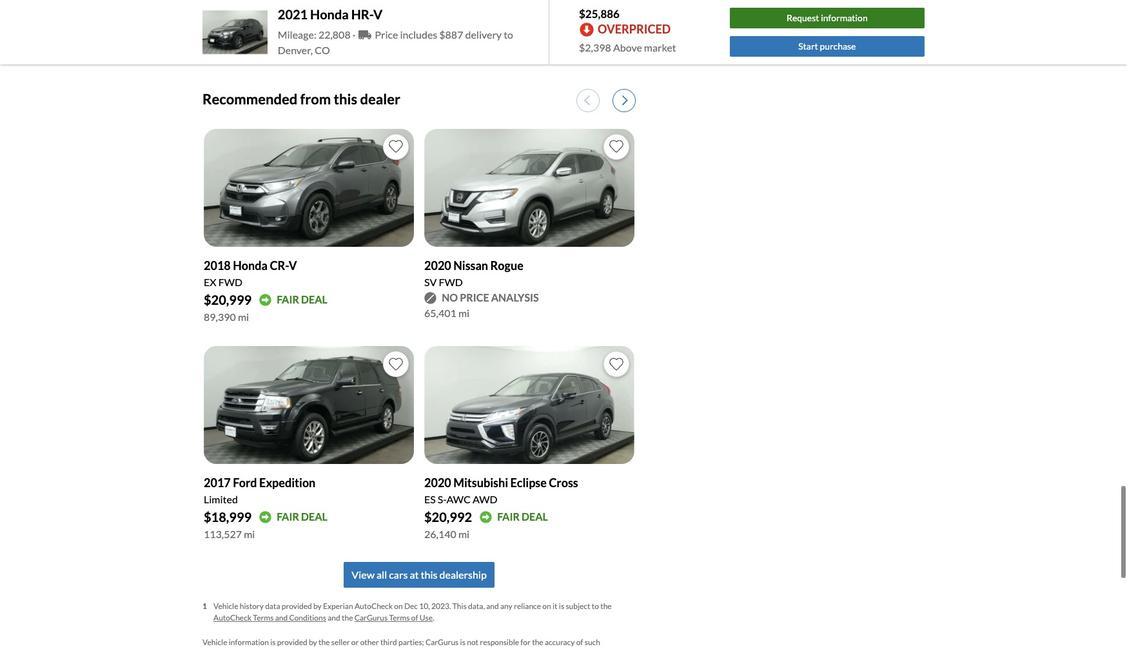 Task type: vqa. For each thing, say whether or not it's contained in the screenshot.
$502/MO.*
no



Task type: describe. For each thing, give the bounding box(es) containing it.
mi for $18,999
[[244, 528, 255, 541]]

dealer
[[360, 90, 400, 108]]

truck moving image
[[359, 30, 372, 40]]

is
[[559, 602, 564, 612]]

s-
[[438, 494, 447, 506]]

sv
[[424, 276, 437, 288]]

scroll right image
[[622, 95, 628, 106]]

2020 mitsubishi eclipse cross image
[[424, 346, 634, 465]]

analysis
[[491, 292, 539, 304]]

and down experian
[[328, 614, 340, 623]]

2 on from the left
[[542, 602, 551, 612]]

0 vertical spatial autocheck
[[355, 602, 393, 612]]

$20,992
[[424, 510, 472, 525]]

price includes $887 delivery to denver, co
[[278, 28, 513, 56]]

1 horizontal spatial the
[[600, 602, 612, 612]]

price
[[375, 28, 398, 41]]

fair deal image for $20,999
[[259, 294, 272, 306]]

all
[[377, 569, 387, 581]]

1 vehicle history data provided by experian autocheck on dec 10, 2023. this data, and any reliance on it is subject to the autocheck terms and conditions and the cargurus terms of use .
[[202, 602, 612, 623]]

request
[[787, 12, 819, 23]]

limited
[[204, 494, 238, 506]]

mitsubishi
[[453, 476, 508, 490]]

cross
[[549, 476, 578, 490]]

view
[[352, 569, 375, 581]]

start purchase
[[798, 41, 856, 52]]

above
[[613, 41, 642, 54]]

2 horizontal spatial terms
[[494, 23, 515, 32]]

10,
[[419, 602, 430, 612]]

1 on from the left
[[394, 602, 403, 612]]

mileage:
[[278, 28, 316, 41]]

fair deal for $20,992
[[497, 511, 548, 523]]

deal for $20,992
[[522, 511, 548, 523]]

by
[[313, 602, 322, 612]]

honda for 2021
[[310, 6, 349, 22]]

2020 nissan rogue sv fwd
[[424, 259, 523, 288]]

deal for $20,999
[[301, 293, 327, 306]]

awd
[[473, 494, 498, 506]]

at
[[410, 569, 419, 581]]

1 vertical spatial the
[[342, 614, 353, 623]]

clicking
[[309, 23, 335, 32]]

$2,398
[[579, 41, 611, 54]]

data,
[[468, 602, 485, 612]]

reliance
[[514, 602, 541, 612]]

recommended from this dealer
[[202, 90, 400, 108]]

request information
[[787, 12, 868, 23]]

1
[[202, 602, 207, 612]]

2018 honda cr-v ex fwd
[[204, 259, 297, 288]]

89,390 mi
[[204, 311, 249, 323]]

$20,999
[[204, 292, 252, 308]]

v for cr-
[[289, 259, 297, 273]]

2023.
[[431, 602, 451, 612]]

rogue
[[490, 259, 523, 273]]

recommended
[[202, 90, 297, 108]]

our
[[418, 23, 430, 32]]

2017
[[204, 476, 231, 490]]

1 horizontal spatial this
[[421, 569, 437, 581]]

request information button
[[730, 8, 925, 28]]

subject
[[566, 602, 590, 612]]

fair for $20,999
[[277, 293, 299, 306]]

and left any at the bottom
[[486, 602, 499, 612]]

22,808
[[318, 28, 351, 41]]

2021 honda hr-v
[[278, 6, 382, 22]]

65,401 mi
[[424, 307, 469, 319]]

use inside 1 vehicle history data provided by experian autocheck on dec 10, 2023. this data, and any reliance on it is subject to the autocheck terms and conditions and the cargurus terms of use .
[[420, 614, 433, 623]]

cargurus
[[354, 614, 388, 623]]

es
[[424, 494, 436, 506]]

mi for $20,992
[[458, 528, 469, 541]]

fair deal for $20,999
[[277, 293, 327, 306]]

no price analysis
[[442, 292, 539, 304]]

overpriced
[[598, 22, 671, 36]]

and down data on the left bottom
[[275, 614, 288, 623]]

and right the policy
[[480, 23, 493, 32]]

any
[[500, 602, 512, 612]]

hr-
[[351, 6, 373, 22]]

terms of use link
[[494, 23, 538, 32]]

dec
[[404, 602, 418, 612]]

includes
[[400, 28, 437, 41]]

cr-
[[270, 259, 289, 273]]

fwd inside 2020 nissan rogue sv fwd
[[439, 276, 463, 288]]

fair deal for $18,999
[[277, 511, 327, 523]]

it
[[553, 602, 557, 612]]

me,"
[[359, 23, 374, 32]]

eclipse
[[510, 476, 547, 490]]

.
[[433, 614, 434, 623]]

conditions
[[289, 614, 326, 623]]

2020 for 2020 mitsubishi eclipse cross
[[424, 476, 451, 490]]

awc
[[446, 494, 471, 506]]

0 horizontal spatial terms
[[253, 614, 274, 623]]

dealership
[[439, 569, 487, 581]]



Task type: locate. For each thing, give the bounding box(es) containing it.
1 horizontal spatial fair deal image
[[480, 511, 492, 524]]

2 horizontal spatial to
[[592, 602, 599, 612]]

0 vertical spatial v
[[373, 6, 382, 22]]

1 vertical spatial 2020
[[424, 476, 451, 490]]

autocheck
[[355, 602, 393, 612], [213, 614, 251, 623]]

$25,886
[[579, 7, 620, 20]]

use down the 10,
[[420, 614, 433, 623]]

fair deal down 2020 mitsubishi eclipse cross es s-awc awd
[[497, 511, 548, 523]]

fair for $20,992
[[497, 511, 520, 523]]

to left our
[[410, 23, 417, 32]]

0 horizontal spatial the
[[342, 614, 353, 623]]

mi down $20,992
[[458, 528, 469, 541]]

fwd up $20,999
[[218, 276, 242, 288]]

2020 mitsubishi eclipse cross es s-awc awd
[[424, 476, 578, 506]]

this right from
[[334, 90, 357, 108]]

0 vertical spatial use
[[525, 23, 538, 32]]

fair right fair deal image
[[277, 511, 299, 523]]

history
[[240, 602, 264, 612]]

0 horizontal spatial honda
[[233, 259, 268, 273]]

$2,398 above market
[[579, 41, 676, 54]]

v inside the 2018 honda cr-v ex fwd
[[289, 259, 297, 273]]

0 vertical spatial of
[[516, 23, 523, 32]]

of
[[516, 23, 523, 32], [411, 614, 418, 623]]

1 horizontal spatial honda
[[310, 6, 349, 22]]

1 vertical spatial v
[[289, 259, 297, 273]]

co
[[315, 44, 330, 56]]

nissan
[[453, 259, 488, 273]]

1 vertical spatial of
[[411, 614, 418, 623]]

honda left cr-
[[233, 259, 268, 273]]

on left it
[[542, 602, 551, 612]]

2021
[[278, 6, 308, 22]]

this
[[452, 602, 467, 612]]

to right the 'subject'
[[592, 602, 599, 612]]

$887
[[439, 28, 463, 41]]

fair deal right fair deal image
[[277, 511, 327, 523]]

fair for $18,999
[[277, 511, 299, 523]]

26,140 mi
[[424, 528, 469, 541]]

0 horizontal spatial v
[[289, 259, 297, 273]]

honda up clicking
[[310, 6, 349, 22]]

1 horizontal spatial of
[[516, 23, 523, 32]]

0 horizontal spatial fwd
[[218, 276, 242, 288]]

113,527 mi
[[204, 528, 255, 541]]

1 vertical spatial use
[[420, 614, 433, 623]]

1 horizontal spatial terms
[[389, 614, 410, 623]]

market
[[644, 41, 676, 54]]

2017 ford expedition image
[[204, 346, 414, 465]]

to inside 1 vehicle history data provided by experian autocheck on dec 10, 2023. this data, and any reliance on it is subject to the autocheck terms and conditions and the cargurus terms of use .
[[592, 602, 599, 612]]

start purchase button
[[730, 36, 925, 57]]

purchase
[[820, 41, 856, 52]]

ex
[[204, 276, 216, 288]]

2020 inside 2020 mitsubishi eclipse cross es s-awc awd
[[424, 476, 451, 490]]

fair deal down cr-
[[277, 293, 327, 306]]

and
[[480, 23, 493, 32], [486, 602, 499, 612], [275, 614, 288, 623], [328, 614, 340, 623]]

denver,
[[278, 44, 313, 56]]

terms down data on the left bottom
[[253, 614, 274, 623]]

fwd up no
[[439, 276, 463, 288]]

this right at
[[421, 569, 437, 581]]

2020 up sv
[[424, 259, 451, 273]]

0 vertical spatial this
[[334, 90, 357, 108]]

fair deal image
[[259, 294, 272, 306], [480, 511, 492, 524]]

terms down dec
[[389, 614, 410, 623]]

0 horizontal spatial use
[[420, 614, 433, 623]]

0 horizontal spatial on
[[394, 602, 403, 612]]

mi right 113,527
[[244, 528, 255, 541]]

autocheck up the cargurus
[[355, 602, 393, 612]]

113,527
[[204, 528, 242, 541]]

1 horizontal spatial on
[[542, 602, 551, 612]]

26,140
[[424, 528, 456, 541]]

start
[[798, 41, 818, 52]]

scroll left image
[[584, 95, 590, 106]]

expedition
[[259, 476, 316, 490]]

fair deal image for $20,992
[[480, 511, 492, 524]]

0 horizontal spatial of
[[411, 614, 418, 623]]

"email
[[336, 23, 358, 32]]

this
[[334, 90, 357, 108], [421, 569, 437, 581]]

you
[[375, 23, 388, 32]]

autocheck down 'vehicle'
[[213, 614, 251, 623]]

no
[[442, 292, 458, 304]]

2020 nissan rogue image
[[424, 129, 634, 247]]

2018 honda cr-v image
[[204, 129, 414, 247]]

mi
[[458, 307, 469, 319], [238, 311, 249, 323], [244, 528, 255, 541], [458, 528, 469, 541]]

of inside 1 vehicle history data provided by experian autocheck on dec 10, 2023. this data, and any reliance on it is subject to the autocheck terms and conditions and the cargurus terms of use .
[[411, 614, 418, 623]]

use
[[525, 23, 538, 32], [420, 614, 433, 623]]

of right delivery
[[516, 23, 523, 32]]

fair down cr-
[[277, 293, 299, 306]]

by clicking "email me," you agree to our privacy policy and terms of use
[[299, 23, 538, 32]]

terms right the policy
[[494, 23, 515, 32]]

mi down $20,999
[[238, 311, 249, 323]]

0 vertical spatial honda
[[310, 6, 349, 22]]

fair deal
[[277, 293, 327, 306], [277, 511, 327, 523], [497, 511, 548, 523]]

fwd
[[218, 276, 242, 288], [439, 276, 463, 288]]

1 vertical spatial honda
[[233, 259, 268, 273]]

1 horizontal spatial v
[[373, 6, 382, 22]]

on left dec
[[394, 602, 403, 612]]

fair deal image
[[259, 511, 272, 524]]

v
[[373, 6, 382, 22], [289, 259, 297, 273]]

to inside price includes $887 delivery to denver, co
[[504, 28, 513, 41]]

2020 for 2020 nissan rogue
[[424, 259, 451, 273]]

view all cars at this dealership link
[[344, 563, 494, 588]]

the
[[600, 602, 612, 612], [342, 614, 353, 623]]

privacy policy link
[[432, 23, 479, 32]]

experian
[[323, 602, 353, 612]]

autocheck terms and conditions link
[[213, 614, 326, 623]]

1 horizontal spatial fwd
[[439, 276, 463, 288]]

fair
[[277, 293, 299, 306], [277, 511, 299, 523], [497, 511, 520, 523]]

0 horizontal spatial this
[[334, 90, 357, 108]]

terms
[[494, 23, 515, 32], [253, 614, 274, 623], [389, 614, 410, 623]]

1 horizontal spatial use
[[525, 23, 538, 32]]

v for hr-
[[373, 6, 382, 22]]

1 fwd from the left
[[218, 276, 242, 288]]

0 horizontal spatial fair deal image
[[259, 294, 272, 306]]

2017 ford expedition limited
[[204, 476, 316, 506]]

no price analysis image
[[424, 292, 437, 304]]

·
[[353, 28, 355, 41]]

use right delivery
[[525, 23, 538, 32]]

2018
[[204, 259, 231, 273]]

fair deal image down the 2018 honda cr-v ex fwd
[[259, 294, 272, 306]]

honda for 2018
[[233, 259, 268, 273]]

to right delivery
[[504, 28, 513, 41]]

fair down 2020 mitsubishi eclipse cross es s-awc awd
[[497, 511, 520, 523]]

ford
[[233, 476, 257, 490]]

fair deal image down awd
[[480, 511, 492, 524]]

0 horizontal spatial autocheck
[[213, 614, 251, 623]]

cargurus terms of use link
[[354, 614, 433, 623]]

1 vertical spatial autocheck
[[213, 614, 251, 623]]

1 2020 from the top
[[424, 259, 451, 273]]

vehicle
[[213, 602, 238, 612]]

$18,999
[[204, 510, 252, 525]]

2020 inside 2020 nissan rogue sv fwd
[[424, 259, 451, 273]]

on
[[394, 602, 403, 612], [542, 602, 551, 612]]

policy
[[458, 23, 479, 32]]

1 vertical spatial fair deal image
[[480, 511, 492, 524]]

2020
[[424, 259, 451, 273], [424, 476, 451, 490]]

2020 up s-
[[424, 476, 451, 490]]

65,401
[[424, 307, 456, 319]]

89,390
[[204, 311, 236, 323]]

mi for $20,999
[[238, 311, 249, 323]]

2 2020 from the top
[[424, 476, 451, 490]]

0 vertical spatial fair deal image
[[259, 294, 272, 306]]

2021 honda hr-v image
[[202, 8, 267, 57]]

1 horizontal spatial to
[[504, 28, 513, 41]]

fwd inside the 2018 honda cr-v ex fwd
[[218, 276, 242, 288]]

mileage: 22,808 ·
[[278, 28, 357, 41]]

agree
[[389, 23, 408, 32]]

the right the 'subject'
[[600, 602, 612, 612]]

privacy
[[432, 23, 457, 32]]

provided
[[282, 602, 312, 612]]

data
[[265, 602, 280, 612]]

from
[[300, 90, 331, 108]]

the down experian
[[342, 614, 353, 623]]

Email address email field
[[316, 0, 458, 7]]

0 vertical spatial the
[[600, 602, 612, 612]]

1 horizontal spatial autocheck
[[355, 602, 393, 612]]

honda inside the 2018 honda cr-v ex fwd
[[233, 259, 268, 273]]

2 fwd from the left
[[439, 276, 463, 288]]

by
[[299, 23, 308, 32]]

0 vertical spatial 2020
[[424, 259, 451, 273]]

1 vertical spatial this
[[421, 569, 437, 581]]

cars
[[389, 569, 408, 581]]

information
[[821, 12, 868, 23]]

mi down price
[[458, 307, 469, 319]]

of down dec
[[411, 614, 418, 623]]

deal for $18,999
[[301, 511, 327, 523]]

0 horizontal spatial to
[[410, 23, 417, 32]]



